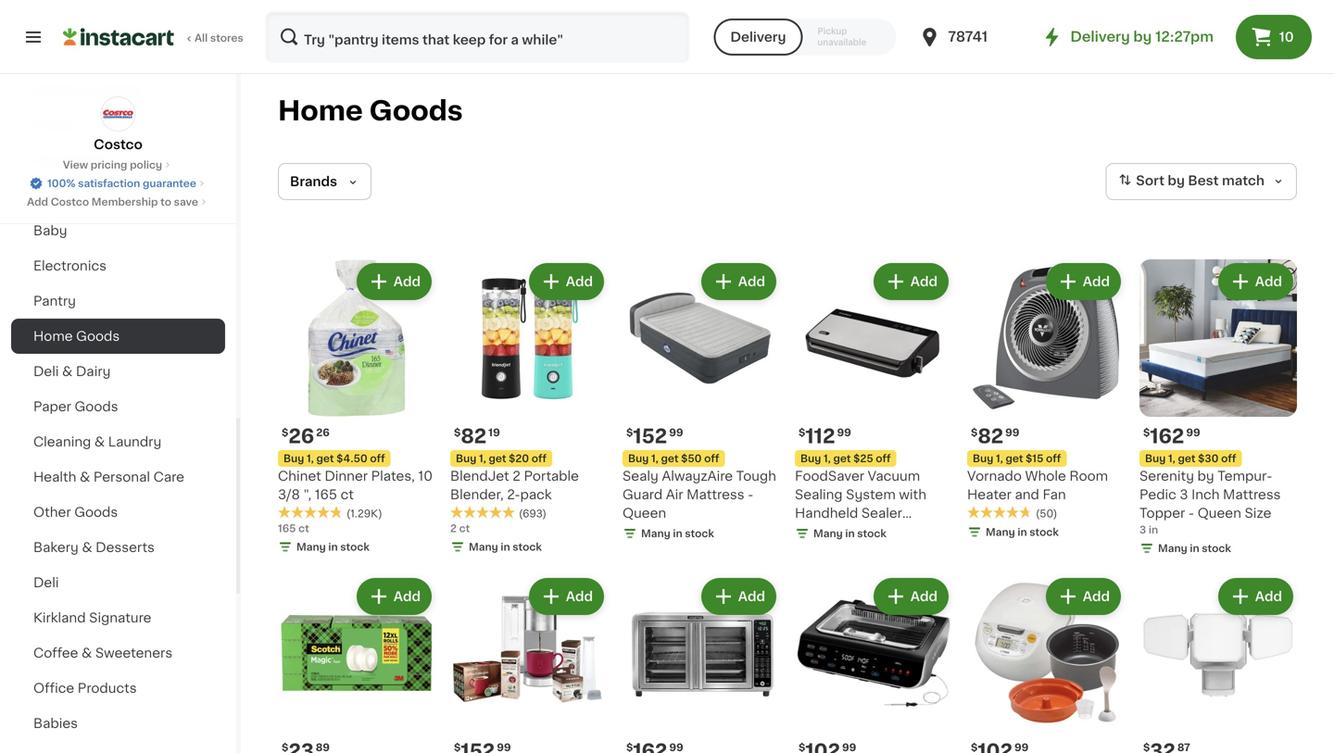 Task type: vqa. For each thing, say whether or not it's contained in the screenshot.
the top the deliveries
no



Task type: describe. For each thing, give the bounding box(es) containing it.
health
[[33, 471, 76, 484]]

product group containing 152
[[623, 259, 780, 545]]

stock down the sealer
[[857, 529, 887, 539]]

vornado
[[967, 470, 1022, 483]]

laundry
[[108, 435, 161, 448]]

1, for $ 152 99
[[651, 454, 659, 464]]

99 inside $ 152 99
[[669, 428, 683, 438]]

buy 1, get $30 off
[[1145, 454, 1236, 464]]

& for deli
[[62, 365, 73, 378]]

162
[[1150, 427, 1184, 446]]

$ 82 19
[[454, 427, 500, 446]]

brands
[[290, 175, 337, 188]]

99 inside $ 82 99
[[1005, 428, 1020, 438]]

alwayzaire
[[662, 470, 733, 483]]

0 horizontal spatial 26
[[288, 427, 314, 446]]

view pricing policy
[[63, 160, 162, 170]]

3/8
[[278, 488, 300, 501]]

& for cleaning
[[94, 435, 105, 448]]

baby
[[33, 224, 67, 237]]

goods for other goods 'link'
[[74, 506, 118, 519]]

system
[[846, 488, 896, 501]]

165 inside chinet dinner plates, 10 3/8 ", 165 ct
[[315, 488, 337, 501]]

100%
[[47, 178, 75, 189]]

chinet
[[278, 470, 321, 483]]

many down 165 ct
[[296, 542, 326, 552]]

and
[[1015, 488, 1039, 501]]

$ inside $ 26 26
[[282, 428, 288, 438]]

vacuum
[[868, 470, 920, 483]]

product group containing 112
[[795, 259, 952, 545]]

foodsaver
[[795, 470, 865, 483]]

many down heater
[[986, 527, 1015, 537]]

frozen link
[[11, 107, 225, 143]]

electronics link
[[11, 248, 225, 284]]

buy for $ 82 19
[[456, 454, 477, 464]]

in down "air"
[[673, 529, 682, 539]]

view pricing policy link
[[63, 158, 173, 172]]

99 inside $ 112 99
[[837, 428, 851, 438]]

blendjet 2 portable blender, 2-pack
[[450, 470, 579, 501]]

buy for $ 162 99
[[1145, 454, 1166, 464]]

home goods link
[[11, 319, 225, 354]]

with
[[899, 488, 927, 501]]

Search field
[[267, 13, 688, 61]]

165 ct
[[278, 523, 309, 534]]

buy for $ 82 99
[[973, 454, 993, 464]]

$ inside "$ 82 19"
[[454, 428, 461, 438]]

pets link
[[11, 178, 225, 213]]

buy for $ 112 99
[[801, 454, 821, 464]]

by for serenity
[[1198, 470, 1214, 483]]

1 vertical spatial costco
[[51, 197, 89, 207]]

delivery by 12:27pm
[[1070, 30, 1214, 44]]

sort
[[1136, 174, 1165, 187]]

pantry
[[33, 295, 76, 308]]

1 vertical spatial 165
[[278, 523, 296, 534]]

$ 82 99
[[971, 427, 1020, 446]]

$ 112 99
[[799, 427, 851, 446]]

82 for $ 82 19
[[461, 427, 487, 446]]

kirkland signature
[[33, 611, 151, 624]]

household
[[33, 154, 104, 167]]

in inside serenity by tempur- pedic 3 inch mattress topper - queen size 3 in
[[1149, 525, 1158, 535]]

babies
[[33, 717, 78, 730]]

- inside serenity by tempur- pedic 3 inch mattress topper - queen size 3 in
[[1189, 507, 1194, 520]]

deli & dairy
[[33, 365, 111, 378]]

costco link
[[94, 96, 143, 154]]

many in stock down handheld
[[813, 529, 887, 539]]

sealy alwayzaire tough guard air mattress - queen
[[623, 470, 776, 520]]

air
[[666, 488, 683, 501]]

goods for paper goods link on the left of page
[[75, 400, 118, 413]]

many down the 2 ct
[[469, 542, 498, 552]]

to
[[160, 197, 171, 207]]

inch
[[1192, 488, 1220, 501]]

care
[[153, 471, 184, 484]]

- inside sealy alwayzaire tough guard air mattress - queen
[[748, 488, 754, 501]]

kirkland
[[33, 611, 86, 624]]

by for delivery
[[1134, 30, 1152, 44]]

100% satisfaction guarantee button
[[29, 172, 207, 191]]

save
[[174, 197, 198, 207]]

& for snacks
[[83, 83, 94, 96]]

plates,
[[371, 470, 415, 483]]

10 inside chinet dinner plates, 10 3/8 ", 165 ct
[[418, 470, 433, 483]]

tough
[[736, 470, 776, 483]]

other
[[33, 506, 71, 519]]

paper
[[33, 400, 71, 413]]

office
[[33, 682, 74, 695]]

off for $ 82 99
[[1046, 454, 1061, 464]]

get for $ 112 99
[[833, 454, 851, 464]]

costco logo image
[[101, 96, 136, 132]]

stock down sealy alwayzaire tough guard air mattress - queen at the bottom of page
[[685, 529, 714, 539]]

26 inside $ 26 26
[[316, 428, 330, 438]]

delivery for delivery by 12:27pm
[[1070, 30, 1130, 44]]

personal
[[93, 471, 150, 484]]

78741 button
[[918, 11, 1030, 63]]

ct inside chinet dinner plates, 10 3/8 ", 165 ct
[[341, 488, 354, 501]]

snacks & candy
[[33, 83, 140, 96]]

cleaning
[[33, 435, 91, 448]]

sealing
[[795, 488, 843, 501]]

0 vertical spatial 3
[[1180, 488, 1188, 501]]

buy 1, get $50 off
[[628, 454, 719, 464]]

99 inside the $ 162 99
[[1186, 428, 1200, 438]]

electronics
[[33, 259, 107, 272]]

& for health
[[80, 471, 90, 484]]

Best match Sort by field
[[1106, 163, 1297, 200]]

service type group
[[714, 19, 896, 56]]

size
[[1245, 507, 1272, 520]]

many in stock down "air"
[[641, 529, 714, 539]]

ct for 82
[[459, 523, 470, 534]]

buy 1, get $25 off
[[801, 454, 891, 464]]

12:27pm
[[1155, 30, 1214, 44]]

mattress inside serenity by tempur- pedic 3 inch mattress topper - queen size 3 in
[[1223, 488, 1281, 501]]

product group containing 162
[[1140, 259, 1297, 560]]

paper goods link
[[11, 389, 225, 424]]

get for $ 26 26
[[316, 454, 334, 464]]

match
[[1222, 174, 1265, 187]]

1, for $ 112 99
[[824, 454, 831, 464]]

babies link
[[11, 706, 225, 741]]

buy 1, get $20 off
[[456, 454, 547, 464]]

10 button
[[1236, 15, 1312, 59]]

desserts
[[96, 541, 155, 554]]

goods for home goods link
[[76, 330, 120, 343]]

many down guard
[[641, 529, 670, 539]]

other goods
[[33, 506, 118, 519]]

office products link
[[11, 671, 225, 706]]

handheld
[[795, 507, 858, 520]]

serenity
[[1140, 470, 1194, 483]]

snacks
[[33, 83, 80, 96]]

view
[[63, 160, 88, 170]]

policy
[[130, 160, 162, 170]]

$ 26 26
[[282, 427, 330, 446]]

topper
[[1140, 507, 1185, 520]]

2 ct
[[450, 523, 470, 534]]

& for coffee
[[82, 647, 92, 660]]

$4.50
[[336, 454, 368, 464]]



Task type: locate. For each thing, give the bounding box(es) containing it.
coffee
[[33, 647, 78, 660]]

home
[[278, 98, 363, 124], [33, 330, 73, 343]]

get left $4.50
[[316, 454, 334, 464]]

$ 162 99
[[1143, 427, 1200, 446]]

home goods
[[278, 98, 463, 124], [33, 330, 120, 343]]

get for $ 162 99
[[1178, 454, 1196, 464]]

in down handheld
[[845, 529, 855, 539]]

1 vertical spatial home
[[33, 330, 73, 343]]

bakery & desserts link
[[11, 530, 225, 565]]

costco up view pricing policy link
[[94, 138, 143, 151]]

guard
[[623, 488, 663, 501]]

all stores
[[195, 33, 243, 43]]

3
[[1180, 488, 1188, 501], [1140, 525, 1146, 535]]

get left $25
[[833, 454, 851, 464]]

get left $50
[[661, 454, 679, 464]]

by right 'sort'
[[1168, 174, 1185, 187]]

1 82 from the left
[[461, 427, 487, 446]]

& inside coffee & sweeteners link
[[82, 647, 92, 660]]

1 vertical spatial -
[[1189, 507, 1194, 520]]

buy up serenity
[[1145, 454, 1166, 464]]

& inside health & personal care link
[[80, 471, 90, 484]]

other goods link
[[11, 495, 225, 530]]

in down the 2-
[[501, 542, 510, 552]]

product group
[[278, 259, 435, 558], [450, 259, 608, 558], [623, 259, 780, 545], [795, 259, 952, 545], [967, 259, 1125, 543], [1140, 259, 1297, 560], [278, 574, 435, 753], [450, 574, 608, 753], [623, 574, 780, 753], [795, 574, 952, 753], [967, 574, 1125, 753], [1140, 574, 1297, 753]]

& inside the bakery & desserts link
[[82, 541, 92, 554]]

deli link
[[11, 565, 225, 600]]

buy for $ 152 99
[[628, 454, 649, 464]]

queen down the inch
[[1198, 507, 1241, 520]]

buy up chinet
[[284, 454, 304, 464]]

0 horizontal spatial -
[[748, 488, 754, 501]]

off right $50
[[704, 454, 719, 464]]

1 vertical spatial deli
[[33, 576, 59, 589]]

&
[[83, 83, 94, 96], [62, 365, 73, 378], [94, 435, 105, 448], [80, 471, 90, 484], [82, 541, 92, 554], [82, 647, 92, 660]]

1 horizontal spatial 2
[[513, 470, 521, 483]]

get left $30
[[1178, 454, 1196, 464]]

delivery by 12:27pm link
[[1041, 26, 1214, 48]]

$ inside $ 112 99
[[799, 428, 805, 438]]

0 horizontal spatial home
[[33, 330, 73, 343]]

1, up serenity
[[1168, 454, 1176, 464]]

stock down serenity by tempur- pedic 3 inch mattress topper - queen size 3 in
[[1202, 543, 1231, 554]]

in
[[1149, 525, 1158, 535], [1018, 527, 1027, 537], [673, 529, 682, 539], [845, 529, 855, 539], [328, 542, 338, 552], [501, 542, 510, 552], [1190, 543, 1199, 554]]

$25
[[853, 454, 873, 464]]

product group containing 26
[[278, 259, 435, 558]]

0 horizontal spatial delivery
[[730, 31, 786, 44]]

1 horizontal spatial costco
[[94, 138, 143, 151]]

by inside serenity by tempur- pedic 3 inch mattress topper - queen size 3 in
[[1198, 470, 1214, 483]]

heater
[[967, 488, 1012, 501]]

ct down blender,
[[459, 523, 470, 534]]

0 vertical spatial by
[[1134, 30, 1152, 44]]

buy up the "vornado"
[[973, 454, 993, 464]]

0 vertical spatial -
[[748, 488, 754, 501]]

stock down the (1.29k) in the bottom of the page
[[340, 542, 370, 552]]

& inside snacks & candy link
[[83, 83, 94, 96]]

1 1, from the left
[[307, 454, 314, 464]]

4 1, from the left
[[824, 454, 831, 464]]

100% satisfaction guarantee
[[47, 178, 196, 189]]

off right $20
[[532, 454, 547, 464]]

$ inside $ 82 99
[[971, 428, 978, 438]]

2-
[[507, 488, 520, 501]]

& right coffee
[[82, 647, 92, 660]]

4 off from the left
[[876, 454, 891, 464]]

get left $20
[[489, 454, 506, 464]]

get for $ 82 19
[[489, 454, 506, 464]]

2 get from the left
[[489, 454, 506, 464]]

0 vertical spatial 10
[[1279, 31, 1294, 44]]

3 left the inch
[[1180, 488, 1188, 501]]

0 horizontal spatial 82
[[461, 427, 487, 446]]

3 off from the left
[[704, 454, 719, 464]]

165 right the ",
[[315, 488, 337, 501]]

get for $ 82 99
[[1006, 454, 1023, 464]]

1 horizontal spatial 82
[[978, 427, 1004, 446]]

get for $ 152 99
[[661, 454, 679, 464]]

ct for 26
[[298, 523, 309, 534]]

1 horizontal spatial 26
[[316, 428, 330, 438]]

3 1, from the left
[[651, 454, 659, 464]]

0 vertical spatial costco
[[94, 138, 143, 151]]

household link
[[11, 143, 225, 178]]

bakery
[[33, 541, 79, 554]]

1 horizontal spatial mattress
[[1223, 488, 1281, 501]]

many in stock down (693)
[[469, 542, 542, 552]]

pack
[[520, 488, 552, 501]]

many in stock down topper on the right bottom of page
[[1158, 543, 1231, 554]]

& for bakery
[[82, 541, 92, 554]]

cleaning & laundry link
[[11, 424, 225, 460]]

1 deli from the top
[[33, 365, 59, 378]]

1 horizontal spatial -
[[1189, 507, 1194, 520]]

off for $ 82 19
[[532, 454, 547, 464]]

1 horizontal spatial by
[[1168, 174, 1185, 187]]

2 down blender,
[[450, 523, 457, 534]]

off right $15
[[1046, 454, 1061, 464]]

many in stock down (50) at the right of the page
[[986, 527, 1059, 537]]

1 vertical spatial home goods
[[33, 330, 120, 343]]

by inside 'link'
[[1134, 30, 1152, 44]]

deli down bakery
[[33, 576, 59, 589]]

fan
[[1043, 488, 1066, 501]]

1, for $ 162 99
[[1168, 454, 1176, 464]]

1 mattress from the left
[[687, 488, 745, 501]]

6 buy from the left
[[1145, 454, 1166, 464]]

stock
[[1030, 527, 1059, 537], [685, 529, 714, 539], [857, 529, 887, 539], [340, 542, 370, 552], [513, 542, 542, 552], [1202, 543, 1231, 554]]

& inside deli & dairy link
[[62, 365, 73, 378]]

by for sort
[[1168, 174, 1185, 187]]

1 horizontal spatial 165
[[315, 488, 337, 501]]

office products
[[33, 682, 137, 695]]

(50)
[[1036, 509, 1057, 519]]

1 horizontal spatial queen
[[1198, 507, 1241, 520]]

2 down $20
[[513, 470, 521, 483]]

buy up blendjet
[[456, 454, 477, 464]]

delivery inside 'link'
[[1070, 30, 1130, 44]]

0 horizontal spatial 3
[[1140, 525, 1146, 535]]

0 horizontal spatial home goods
[[33, 330, 120, 343]]

goods
[[369, 98, 463, 124], [76, 330, 120, 343], [75, 400, 118, 413], [74, 506, 118, 519]]

many in stock down 165 ct
[[296, 542, 370, 552]]

- down the inch
[[1189, 507, 1194, 520]]

$30
[[1198, 454, 1219, 464]]

by left 12:27pm
[[1134, 30, 1152, 44]]

1 vertical spatial by
[[1168, 174, 1185, 187]]

2 deli from the top
[[33, 576, 59, 589]]

ct down the ",
[[298, 523, 309, 534]]

mattress down alwayzaire
[[687, 488, 745, 501]]

$ inside $ 152 99
[[626, 428, 633, 438]]

4 get from the left
[[833, 454, 851, 464]]

many down handheld
[[813, 529, 843, 539]]

mattress inside sealy alwayzaire tough guard air mattress - queen
[[687, 488, 745, 501]]

dairy
[[76, 365, 111, 378]]

0 horizontal spatial 165
[[278, 523, 296, 534]]

3 down topper on the right bottom of page
[[1140, 525, 1146, 535]]

best
[[1188, 174, 1219, 187]]

1 off from the left
[[370, 454, 385, 464]]

home down pantry
[[33, 330, 73, 343]]

87
[[1177, 743, 1190, 753]]

5 buy from the left
[[973, 454, 993, 464]]

delivery button
[[714, 19, 803, 56]]

get
[[316, 454, 334, 464], [489, 454, 506, 464], [661, 454, 679, 464], [833, 454, 851, 464], [1006, 454, 1023, 464], [1178, 454, 1196, 464]]

2 inside 'blendjet 2 portable blender, 2-pack'
[[513, 470, 521, 483]]

1, for $ 82 99
[[996, 454, 1003, 464]]

1 horizontal spatial home
[[278, 98, 363, 124]]

health & personal care link
[[11, 460, 225, 495]]

off for $ 162 99
[[1221, 454, 1236, 464]]

& left candy on the top left of page
[[83, 83, 94, 96]]

1 get from the left
[[316, 454, 334, 464]]

None search field
[[265, 11, 690, 63]]

5 1, from the left
[[996, 454, 1003, 464]]

1, up chinet
[[307, 454, 314, 464]]

10 inside '10' button
[[1279, 31, 1294, 44]]

2 queen from the left
[[1198, 507, 1241, 520]]

best match
[[1188, 174, 1265, 187]]

0 vertical spatial home goods
[[278, 98, 463, 124]]

152
[[633, 427, 667, 446]]

add
[[27, 197, 48, 207], [394, 275, 421, 288], [566, 275, 593, 288], [738, 275, 765, 288], [911, 275, 938, 288], [1083, 275, 1110, 288], [1255, 275, 1282, 288], [394, 590, 421, 603], [566, 590, 593, 603], [738, 590, 765, 603], [911, 590, 938, 603], [1083, 590, 1110, 603], [1255, 590, 1282, 603]]

112
[[805, 427, 835, 446]]

1 queen from the left
[[623, 507, 666, 520]]

0 vertical spatial 165
[[315, 488, 337, 501]]

in down topper on the right bottom of page
[[1149, 525, 1158, 535]]

0 horizontal spatial queen
[[623, 507, 666, 520]]

1, for $ 82 19
[[479, 454, 486, 464]]

1, up foodsaver
[[824, 454, 831, 464]]

0 vertical spatial deli
[[33, 365, 59, 378]]

off right $25
[[876, 454, 891, 464]]

& left laundry
[[94, 435, 105, 448]]

sweeteners
[[95, 647, 173, 660]]

off for $ 26 26
[[370, 454, 385, 464]]

mattress up size
[[1223, 488, 1281, 501]]

2 buy from the left
[[456, 454, 477, 464]]

2 off from the left
[[532, 454, 547, 464]]

& right health
[[80, 471, 90, 484]]

3 get from the left
[[661, 454, 679, 464]]

ct down dinner
[[341, 488, 354, 501]]

delivery for delivery
[[730, 31, 786, 44]]

89
[[316, 743, 330, 753]]

by down $30
[[1198, 470, 1214, 483]]

-
[[748, 488, 754, 501], [1189, 507, 1194, 520]]

tempur-
[[1218, 470, 1272, 483]]

costco down 100%
[[51, 197, 89, 207]]

& inside the cleaning & laundry link
[[94, 435, 105, 448]]

26
[[288, 427, 314, 446], [316, 428, 330, 438]]

$ 152 99
[[626, 427, 683, 446]]

by
[[1134, 30, 1152, 44], [1168, 174, 1185, 187], [1198, 470, 1214, 483]]

portable
[[524, 470, 579, 483]]

off for $ 152 99
[[704, 454, 719, 464]]

brands button
[[278, 163, 372, 200]]

many
[[986, 527, 1015, 537], [641, 529, 670, 539], [813, 529, 843, 539], [296, 542, 326, 552], [469, 542, 498, 552], [1158, 543, 1187, 554]]

stock down (50) at the right of the page
[[1030, 527, 1059, 537]]

1 vertical spatial 10
[[418, 470, 433, 483]]

in down serenity by tempur- pedic 3 inch mattress topper - queen size 3 in
[[1190, 543, 1199, 554]]

buy up the sealy
[[628, 454, 649, 464]]

1,
[[307, 454, 314, 464], [479, 454, 486, 464], [651, 454, 659, 464], [824, 454, 831, 464], [996, 454, 1003, 464], [1168, 454, 1176, 464]]

paper goods
[[33, 400, 118, 413]]

in down chinet dinner plates, 10 3/8 ", 165 ct
[[328, 542, 338, 552]]

2 horizontal spatial ct
[[459, 523, 470, 534]]

home up brands dropdown button
[[278, 98, 363, 124]]

deli & dairy link
[[11, 354, 225, 389]]

health & personal care
[[33, 471, 184, 484]]

stock down (693)
[[513, 542, 542, 552]]

5 off from the left
[[1046, 454, 1061, 464]]

1 horizontal spatial 3
[[1180, 488, 1188, 501]]

stores
[[210, 33, 243, 43]]

off up plates,
[[370, 454, 385, 464]]

(1.29k)
[[347, 509, 382, 519]]

satisfaction
[[78, 178, 140, 189]]

signature
[[89, 611, 151, 624]]

78741
[[948, 30, 988, 44]]

$
[[282, 428, 288, 438], [454, 428, 461, 438], [626, 428, 633, 438], [799, 428, 805, 438], [971, 428, 978, 438], [1143, 428, 1150, 438], [282, 743, 288, 753], [454, 743, 461, 753], [626, 743, 633, 753], [799, 743, 805, 753], [971, 743, 978, 753], [1143, 743, 1150, 753]]

deli
[[33, 365, 59, 378], [33, 576, 59, 589]]

instacart logo image
[[63, 26, 174, 48]]

queen down guard
[[623, 507, 666, 520]]

2 1, from the left
[[479, 454, 486, 464]]

pets
[[33, 189, 63, 202]]

buy down 112
[[801, 454, 821, 464]]

165 down 3/8
[[278, 523, 296, 534]]

0 horizontal spatial by
[[1134, 30, 1152, 44]]

0 horizontal spatial costco
[[51, 197, 89, 207]]

1 vertical spatial 2
[[450, 523, 457, 534]]

2 vertical spatial by
[[1198, 470, 1214, 483]]

0 horizontal spatial ct
[[298, 523, 309, 534]]

goods inside 'link'
[[74, 506, 118, 519]]

2 mattress from the left
[[1223, 488, 1281, 501]]

0 horizontal spatial mattress
[[687, 488, 745, 501]]

cleaning & laundry
[[33, 435, 161, 448]]

add costco membership to save
[[27, 197, 198, 207]]

off right $30
[[1221, 454, 1236, 464]]

queen inside serenity by tempur- pedic 3 inch mattress topper - queen size 3 in
[[1198, 507, 1241, 520]]

by inside 'field'
[[1168, 174, 1185, 187]]

0 horizontal spatial 10
[[418, 470, 433, 483]]

sealy
[[623, 470, 659, 483]]

many down topper on the right bottom of page
[[1158, 543, 1187, 554]]

1, up blendjet
[[479, 454, 486, 464]]

chinet dinner plates, 10 3/8 ", 165 ct
[[278, 470, 433, 501]]

coffee & sweeteners
[[33, 647, 173, 660]]

1 buy from the left
[[284, 454, 304, 464]]

0 vertical spatial home
[[278, 98, 363, 124]]

0 vertical spatial 2
[[513, 470, 521, 483]]

6 off from the left
[[1221, 454, 1236, 464]]

sort by
[[1136, 174, 1185, 187]]

0 horizontal spatial 2
[[450, 523, 457, 534]]

82 up buy 1, get $15 off
[[978, 427, 1004, 446]]

(693)
[[519, 509, 547, 519]]

82 for $ 82 99
[[978, 427, 1004, 446]]

1 horizontal spatial ct
[[341, 488, 354, 501]]

1, up the "vornado"
[[996, 454, 1003, 464]]

6 1, from the left
[[1168, 454, 1176, 464]]

buy for $ 26 26
[[284, 454, 304, 464]]

deli for deli & dairy
[[33, 365, 59, 378]]

delivery inside button
[[730, 31, 786, 44]]

1 vertical spatial 3
[[1140, 525, 1146, 535]]

home inside home goods link
[[33, 330, 73, 343]]

1 horizontal spatial 10
[[1279, 31, 1294, 44]]

6 get from the left
[[1178, 454, 1196, 464]]

get left $15
[[1006, 454, 1023, 464]]

1 horizontal spatial delivery
[[1070, 30, 1130, 44]]

in down and at the right
[[1018, 527, 1027, 537]]

deli up paper
[[33, 365, 59, 378]]

1, for $ 26 26
[[307, 454, 314, 464]]

2 82 from the left
[[978, 427, 1004, 446]]

whole
[[1025, 470, 1066, 483]]

4 buy from the left
[[801, 454, 821, 464]]

1, down $ 152 99
[[651, 454, 659, 464]]

& right bakery
[[82, 541, 92, 554]]

3 buy from the left
[[628, 454, 649, 464]]

frozen
[[33, 119, 77, 132]]

82 left 19
[[461, 427, 487, 446]]

deli for deli
[[33, 576, 59, 589]]

$15
[[1026, 454, 1044, 464]]

2 horizontal spatial by
[[1198, 470, 1214, 483]]

$ inside the $ 162 99
[[1143, 428, 1150, 438]]

snacks & candy link
[[11, 72, 225, 107]]

queen inside sealy alwayzaire tough guard air mattress - queen
[[623, 507, 666, 520]]

ct
[[341, 488, 354, 501], [298, 523, 309, 534], [459, 523, 470, 534]]

& left dairy
[[62, 365, 73, 378]]

19
[[488, 428, 500, 438]]

5 get from the left
[[1006, 454, 1023, 464]]

82
[[461, 427, 487, 446], [978, 427, 1004, 446]]

1 horizontal spatial home goods
[[278, 98, 463, 124]]

home goods up deli & dairy
[[33, 330, 120, 343]]

off for $ 112 99
[[876, 454, 891, 464]]

home goods up brands dropdown button
[[278, 98, 463, 124]]

- down tough
[[748, 488, 754, 501]]



